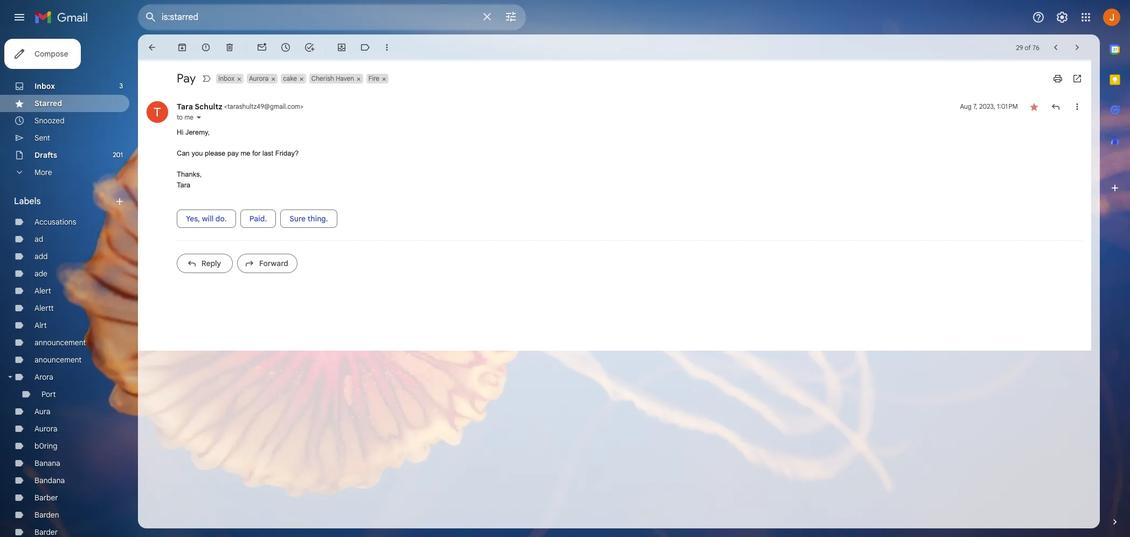 Task type: describe. For each thing, give the bounding box(es) containing it.
settings image
[[1056, 11, 1069, 24]]

aug
[[960, 102, 972, 111]]

anouncement
[[34, 355, 82, 365]]

support image
[[1032, 11, 1045, 24]]

alertt
[[34, 303, 54, 313]]

archive image
[[177, 42, 188, 53]]

port link
[[42, 390, 56, 399]]

labels heading
[[14, 196, 114, 207]]

alrt
[[34, 321, 47, 330]]

to
[[177, 113, 183, 121]]

labels image
[[360, 42, 371, 53]]

ade link
[[34, 269, 47, 279]]

thanks,
[[177, 170, 202, 178]]

do.
[[216, 214, 227, 224]]

cherish
[[311, 74, 334, 82]]

arora
[[34, 372, 53, 382]]

labels navigation
[[0, 34, 138, 537]]

jeremy,
[[185, 128, 210, 136]]

to me
[[177, 113, 194, 121]]

tarashultz49@gmail.com
[[227, 102, 300, 111]]

forward
[[259, 259, 288, 268]]

accusations link
[[34, 217, 76, 227]]

clear search image
[[477, 6, 498, 27]]

red-star checkbox
[[1029, 101, 1040, 112]]

aurora for aurora button
[[249, 74, 269, 82]]

aurora link
[[34, 424, 57, 434]]

sure thing. button
[[280, 210, 337, 228]]

report spam image
[[201, 42, 211, 53]]

please
[[205, 149, 226, 157]]

announcement link
[[34, 338, 86, 348]]

banana link
[[34, 459, 60, 468]]

snoozed
[[34, 116, 65, 126]]

cake button
[[281, 74, 298, 84]]

sure
[[290, 214, 306, 224]]

aurora button
[[247, 74, 270, 84]]

alert
[[34, 286, 51, 296]]

>
[[300, 102, 304, 111]]

b0ring link
[[34, 441, 57, 451]]

hi
[[177, 128, 183, 136]]

pay
[[177, 71, 196, 86]]

29
[[1016, 43, 1023, 51]]

ade
[[34, 269, 47, 279]]

starred link
[[34, 99, 62, 108]]

of
[[1025, 43, 1031, 51]]

drafts link
[[34, 150, 57, 160]]

thanks, tara
[[177, 170, 202, 189]]

forward link
[[237, 254, 298, 273]]

1 tara from the top
[[177, 102, 193, 112]]

add
[[34, 252, 48, 261]]

more image
[[382, 42, 392, 53]]

aura
[[34, 407, 50, 417]]

1:01 pm
[[997, 102, 1018, 111]]

alert link
[[34, 286, 51, 296]]

ad link
[[34, 234, 43, 244]]

yes,
[[186, 214, 200, 224]]

aurora for aurora "link"
[[34, 424, 57, 434]]

inbox link
[[34, 81, 55, 91]]

accusations
[[34, 217, 76, 227]]

more
[[34, 168, 52, 177]]

76
[[1033, 43, 1040, 51]]

bandana link
[[34, 476, 65, 486]]

show details image
[[196, 114, 202, 121]]

labels
[[14, 196, 41, 207]]

main menu image
[[13, 11, 26, 24]]

for
[[252, 149, 261, 157]]

sent link
[[34, 133, 50, 143]]

sure thing.
[[290, 214, 328, 224]]

barber
[[34, 493, 58, 503]]

cherish haven
[[311, 74, 354, 82]]

you
[[192, 149, 203, 157]]



Task type: locate. For each thing, give the bounding box(es) containing it.
port
[[42, 390, 56, 399]]

starred
[[34, 99, 62, 108]]

advanced search options image
[[500, 6, 522, 27]]

fire
[[369, 74, 380, 82]]

aurora inside button
[[249, 74, 269, 82]]

ad
[[34, 234, 43, 244]]

fire button
[[366, 74, 381, 84]]

inbox up starred link
[[34, 81, 55, 91]]

0 horizontal spatial inbox
[[34, 81, 55, 91]]

3
[[119, 82, 123, 90]]

me right to
[[184, 113, 194, 121]]

7,
[[973, 102, 978, 111]]

search mail image
[[141, 8, 161, 27]]

201
[[113, 151, 123, 159]]

0 horizontal spatial me
[[184, 113, 194, 121]]

yes, will do.
[[186, 214, 227, 224]]

0 vertical spatial aurora
[[249, 74, 269, 82]]

tara down thanks,
[[177, 181, 190, 189]]

compose
[[34, 49, 68, 59]]

paid. button
[[240, 210, 276, 228]]

aura link
[[34, 407, 50, 417]]

can you please pay me for last friday?
[[177, 149, 301, 157]]

Search mail text field
[[162, 12, 474, 23]]

1 vertical spatial aurora
[[34, 424, 57, 434]]

tara
[[177, 102, 193, 112], [177, 181, 190, 189]]

more button
[[0, 164, 129, 181]]

barden link
[[34, 510, 59, 520]]

last
[[263, 149, 273, 157]]

will
[[202, 214, 214, 224]]

tara up to me
[[177, 102, 193, 112]]

thing.
[[308, 214, 328, 224]]

friday?
[[275, 149, 299, 157]]

older image
[[1072, 42, 1083, 53]]

aug 7, 2023, 1:01 pm
[[960, 102, 1018, 111]]

reply
[[201, 259, 221, 268]]

aurora
[[249, 74, 269, 82], [34, 424, 57, 434]]

barden
[[34, 510, 59, 520]]

can
[[177, 149, 190, 157]]

aurora up tarashultz49@gmail.com
[[249, 74, 269, 82]]

anouncement link
[[34, 355, 82, 365]]

inbox
[[218, 74, 235, 82], [34, 81, 55, 91]]

1 horizontal spatial aurora
[[249, 74, 269, 82]]

me
[[184, 113, 194, 121], [241, 149, 250, 157]]

inbox up the <
[[218, 74, 235, 82]]

move to inbox image
[[336, 42, 347, 53]]

sent
[[34, 133, 50, 143]]

cherish haven button
[[309, 74, 355, 84]]

reply link
[[177, 254, 233, 273]]

inbox inside button
[[218, 74, 235, 82]]

1 horizontal spatial inbox
[[218, 74, 235, 82]]

2 tara from the top
[[177, 181, 190, 189]]

1 vertical spatial tara
[[177, 181, 190, 189]]

inbox for the 'inbox' link
[[34, 81, 55, 91]]

back to starred image
[[147, 42, 157, 53]]

1 vertical spatial me
[[241, 149, 250, 157]]

b0ring
[[34, 441, 57, 451]]

add link
[[34, 252, 48, 261]]

aurora up b0ring
[[34, 424, 57, 434]]

2023,
[[979, 102, 996, 111]]

None search field
[[138, 4, 526, 30]]

<
[[224, 102, 227, 111]]

arora link
[[34, 372, 53, 382]]

aurora inside labels navigation
[[34, 424, 57, 434]]

paid.
[[249, 214, 267, 224]]

tara schultz cell
[[177, 102, 304, 112]]

yes, will do. button
[[177, 210, 236, 228]]

drafts
[[34, 150, 57, 160]]

compose button
[[4, 39, 81, 69]]

cake
[[283, 74, 297, 82]]

0 horizontal spatial aurora
[[34, 424, 57, 434]]

snoozed link
[[34, 116, 65, 126]]

delete image
[[224, 42, 235, 53]]

inbox inside labels navigation
[[34, 81, 55, 91]]

barber link
[[34, 493, 58, 503]]

add to tasks image
[[304, 42, 315, 53]]

red star image
[[1029, 101, 1040, 112]]

snooze image
[[280, 42, 291, 53]]

banana
[[34, 459, 60, 468]]

tab list
[[1100, 34, 1130, 499]]

29 of 76
[[1016, 43, 1040, 51]]

gmail image
[[34, 6, 93, 28]]

inbox button
[[216, 74, 236, 84]]

schultz
[[195, 102, 222, 112]]

aug 7, 2023, 1:01 pm cell
[[960, 101, 1018, 112]]

1 horizontal spatial me
[[241, 149, 250, 157]]

alertt link
[[34, 303, 54, 313]]

me left for
[[241, 149, 250, 157]]

tara inside thanks, tara
[[177, 181, 190, 189]]

hi jeremy,
[[177, 128, 212, 136]]

announcement
[[34, 338, 86, 348]]

inbox for the inbox button
[[218, 74, 235, 82]]

alrt link
[[34, 321, 47, 330]]

haven
[[336, 74, 354, 82]]

tara schultz < tarashultz49@gmail.com >
[[177, 102, 304, 112]]

0 vertical spatial tara
[[177, 102, 193, 112]]

pay
[[227, 149, 239, 157]]

0 vertical spatial me
[[184, 113, 194, 121]]

newer image
[[1051, 42, 1061, 53]]



Task type: vqa. For each thing, say whether or not it's contained in the screenshot.
'reply' 'link'
yes



